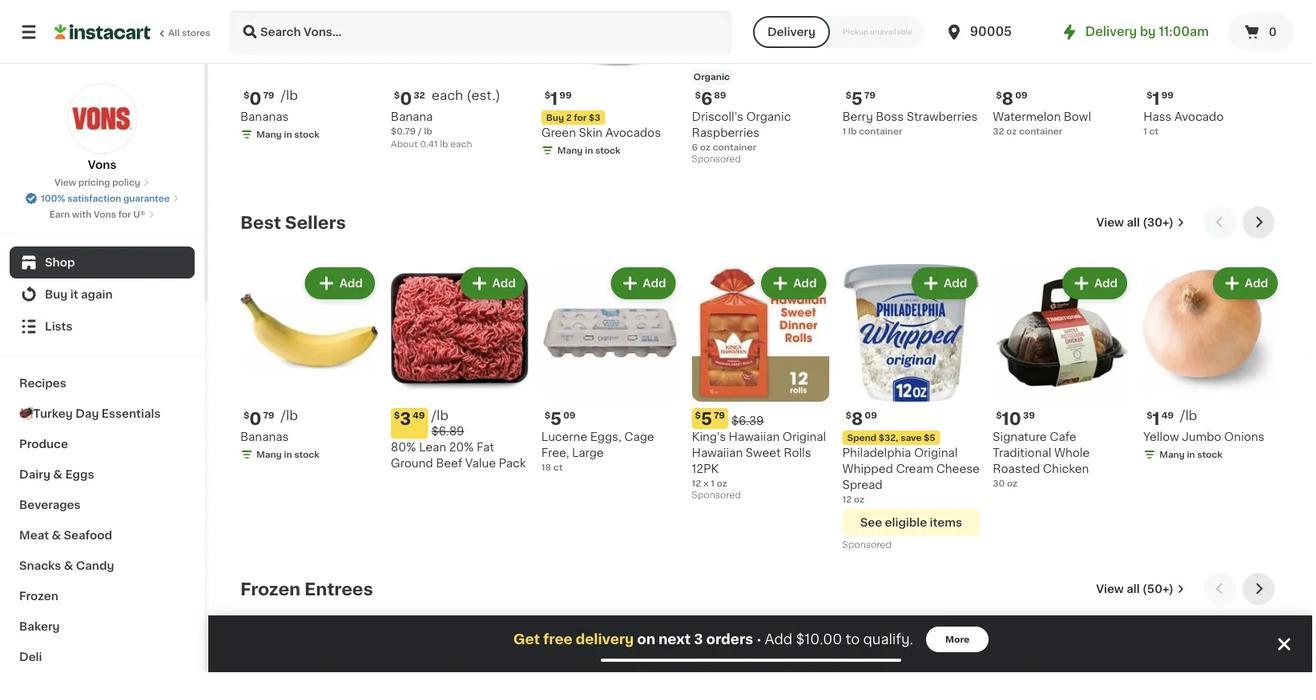 Task type: describe. For each thing, give the bounding box(es) containing it.
each inside banana $0.79 / lb about 0.41 lb each
[[450, 140, 472, 149]]

eggs,
[[590, 432, 621, 443]]

whole
[[1054, 448, 1090, 459]]

oz inside philadelphia original whipped cream cheese spread 12 oz
[[854, 495, 864, 504]]

bakery
[[19, 622, 60, 633]]

buy it again link
[[10, 279, 195, 311]]

cafe
[[1050, 432, 1076, 443]]

more button
[[926, 627, 989, 653]]

shop link
[[10, 247, 195, 279]]

berry boss strawberries 1 lb container
[[842, 111, 978, 136]]

pricing
[[78, 178, 110, 187]]

see
[[860, 517, 882, 529]]

service type group
[[753, 16, 925, 48]]

philadelphia
[[842, 448, 911, 459]]

snacks
[[19, 561, 61, 572]]

12 inside philadelphia original whipped cream cheese spread 12 oz
[[842, 495, 852, 504]]

$ 5 79 inside $5.79 original price: $6.39 element
[[695, 410, 725, 427]]

many in stock for $1.49 per pound element
[[1159, 451, 1223, 459]]

view pricing policy link
[[54, 176, 150, 189]]

89
[[714, 91, 726, 100]]

driscoll's
[[692, 111, 743, 122]]

container for 6
[[713, 143, 756, 152]]

all
[[168, 28, 180, 37]]

2 $ 1 99 from the left
[[1147, 90, 1174, 107]]

79 inside $5.79 original price: $6.39 element
[[714, 411, 725, 420]]

vons inside "link"
[[94, 210, 116, 219]]

49 for 1
[[1161, 411, 1174, 420]]

oz inside watermelon bowl 32 oz container
[[1006, 127, 1017, 136]]

1 inside berry boss strawberries 1 lb container
[[842, 127, 846, 136]]

many in stock for 2nd $0.79 per pound element from the bottom
[[256, 130, 320, 139]]

again
[[81, 289, 113, 300]]

guarantee
[[123, 194, 170, 203]]

meat
[[19, 530, 49, 542]]

see eligible items
[[860, 517, 962, 529]]

yellow jumbo onions
[[1143, 432, 1265, 443]]

$ 6 89
[[695, 90, 726, 107]]

$ inside $ 10 39
[[996, 411, 1002, 420]]

$ inside $ 0 32
[[394, 91, 400, 100]]

79 inside product group
[[263, 411, 274, 420]]

lean
[[419, 442, 446, 453]]

to
[[846, 633, 860, 647]]

5 for lucerne eggs, cage free, large
[[550, 410, 562, 427]]

ct inside 'lucerne eggs, cage free, large 18 ct'
[[553, 463, 563, 472]]

dairy & eggs
[[19, 469, 94, 481]]

32 for 0
[[414, 91, 425, 100]]

beverages
[[19, 500, 81, 511]]

rolls
[[784, 448, 811, 459]]

pack
[[499, 458, 526, 469]]

driscoll's organic raspberries 6 oz container
[[692, 111, 791, 152]]

2 99 from the left
[[1161, 91, 1174, 100]]

sweet
[[746, 448, 781, 459]]

u®
[[133, 210, 145, 219]]

49 for 3
[[413, 411, 425, 420]]

20%
[[449, 442, 474, 453]]

$ inside $ 3 49 /lb $6.89 80% lean 20% fat ground beef value pack
[[394, 411, 400, 420]]

signature
[[993, 432, 1047, 443]]

earn with vons for u®
[[49, 210, 145, 219]]

spend
[[847, 434, 877, 443]]

policy
[[112, 178, 140, 187]]

$ 1 49
[[1147, 410, 1174, 427]]

39
[[1023, 411, 1035, 420]]

$ inside $ 6 89
[[695, 91, 701, 100]]

oz inside driscoll's organic raspberries 6 oz container
[[700, 143, 711, 152]]

2 $ 0 79 /lb from the top
[[244, 409, 298, 427]]

🦃 turkey day essentials link
[[10, 399, 195, 429]]

bowl
[[1064, 111, 1091, 122]]

1 vertical spatial hawaiian
[[692, 448, 743, 459]]

(30+)
[[1143, 217, 1174, 228]]

(50+)
[[1143, 584, 1174, 595]]

2 $0.79 per pound element from the top
[[240, 408, 378, 429]]

lists
[[45, 321, 72, 332]]

$ inside $ 5 09
[[545, 411, 550, 420]]

fat
[[477, 442, 494, 453]]

all stores
[[168, 28, 210, 37]]

product group containing 8
[[842, 264, 980, 554]]

delivery button
[[753, 16, 830, 48]]

banana $0.79 / lb about 0.41 lb each
[[391, 111, 472, 149]]

frozen entrees
[[240, 581, 373, 598]]

satisfaction
[[67, 194, 121, 203]]

$5.79 original price: $6.39 element
[[692, 408, 830, 429]]

18
[[541, 463, 551, 472]]

delivery
[[576, 633, 634, 647]]

•
[[756, 634, 762, 646]]

green
[[541, 127, 576, 138]]

$0.79
[[391, 127, 416, 136]]

1 $ 1 99 from the left
[[545, 90, 572, 107]]

entrees
[[304, 581, 373, 598]]

1 $ 0 79 /lb from the top
[[244, 89, 298, 107]]

many in stock for 2nd $0.79 per pound element
[[256, 451, 320, 459]]

avocados
[[605, 127, 661, 138]]

raspberries
[[692, 127, 760, 138]]

1 $0.79 per pound element from the top
[[240, 88, 378, 109]]

next
[[659, 633, 691, 647]]

earn
[[49, 210, 70, 219]]

item carousel region containing best sellers
[[240, 207, 1281, 561]]

turkey
[[33, 409, 73, 420]]

stores
[[182, 28, 210, 37]]

snacks & candy link
[[10, 551, 195, 582]]

signature cafe traditional whole roasted chicken 30 oz
[[993, 432, 1090, 488]]

& for meat
[[52, 530, 61, 542]]

in for $1.49 per pound element
[[1187, 451, 1195, 459]]

cage
[[624, 432, 654, 443]]

each (est.)
[[432, 89, 501, 102]]

09 inside product group
[[865, 411, 877, 420]]

philadelphia original whipped cream cheese spread 12 oz
[[842, 448, 980, 504]]

snacks & candy
[[19, 561, 114, 572]]

ct inside hass avocado 1 ct
[[1149, 127, 1159, 136]]

many for $1.49 per pound element
[[1159, 451, 1185, 459]]

/lb inside $1.49 per pound element
[[1180, 409, 1197, 422]]

0 vertical spatial each
[[432, 89, 463, 102]]

/lb inside $ 3 49 /lb $6.89 80% lean 20% fat ground beef value pack
[[431, 409, 449, 422]]

11:00am
[[1159, 26, 1209, 38]]

on
[[637, 633, 655, 647]]

all for best sellers
[[1127, 217, 1140, 228]]

buy for buy it again
[[45, 289, 68, 300]]

roasted
[[993, 464, 1040, 475]]

all for frozen entrees
[[1127, 584, 1140, 595]]

orders
[[706, 633, 753, 647]]

dairy
[[19, 469, 50, 481]]

12 inside king's hawaiian original hawaiian sweet rolls 12pk 12 x 1 oz
[[692, 479, 701, 488]]

$ 8 09 for watermelon bowl
[[996, 90, 1028, 107]]

2
[[566, 113, 572, 122]]

watermelon bowl 32 oz container
[[993, 111, 1091, 136]]

5 for berry boss strawberries
[[851, 90, 863, 107]]

$ 0 32
[[394, 90, 425, 107]]

/
[[418, 127, 422, 136]]

beef
[[436, 458, 462, 469]]

container inside watermelon bowl 32 oz container
[[1019, 127, 1063, 136]]

stock for 2nd $0.79 per pound element from the bottom
[[294, 130, 320, 139]]

best sellers
[[240, 214, 346, 231]]

king's hawaiian original hawaiian sweet rolls 12pk 12 x 1 oz
[[692, 432, 826, 488]]

original inside philadelphia original whipped cream cheese spread 12 oz
[[914, 448, 958, 459]]

deli link
[[10, 643, 195, 673]]

0 inside '0' button
[[1269, 26, 1277, 38]]

$ 8 09 for spend $32, save $5
[[846, 410, 877, 427]]

buy it again
[[45, 289, 113, 300]]

100%
[[41, 194, 65, 203]]

dairy & eggs link
[[10, 460, 195, 490]]

& for snacks
[[64, 561, 73, 572]]

by
[[1140, 26, 1156, 38]]

in for 2nd $0.79 per pound element from the bottom
[[284, 130, 292, 139]]

product group containing 6
[[692, 0, 830, 168]]

skin
[[579, 127, 603, 138]]



Task type: vqa. For each thing, say whether or not it's contained in the screenshot.


Task type: locate. For each thing, give the bounding box(es) containing it.
oz inside king's hawaiian original hawaiian sweet rolls 12pk 12 x 1 oz
[[717, 479, 727, 488]]

& left eggs
[[53, 469, 62, 481]]

12 down spread
[[842, 495, 852, 504]]

$6.39
[[731, 416, 764, 427]]

1 horizontal spatial 32
[[993, 127, 1004, 136]]

green skin avocados
[[541, 127, 661, 138]]

chicken
[[1043, 464, 1089, 475]]

sellers
[[285, 214, 346, 231]]

09 for lucerne
[[563, 411, 576, 420]]

1 down hass
[[1143, 127, 1147, 136]]

0 vertical spatial $0.79 per pound element
[[240, 88, 378, 109]]

12
[[692, 479, 701, 488], [842, 495, 852, 504]]

all left (30+) at the right of page
[[1127, 217, 1140, 228]]

add
[[341, 278, 365, 289], [492, 278, 516, 289], [643, 278, 666, 289], [793, 278, 817, 289], [944, 278, 967, 289], [1094, 278, 1118, 289], [1245, 278, 1268, 289], [765, 633, 793, 647], [492, 645, 516, 656], [643, 645, 666, 656], [793, 645, 817, 656], [944, 645, 967, 656]]

organic inside driscoll's organic raspberries 6 oz container
[[746, 111, 791, 122]]

ct right "18"
[[553, 463, 563, 472]]

value
[[465, 458, 496, 469]]

oz right x
[[717, 479, 727, 488]]

item carousel region containing frozen entrees
[[240, 574, 1281, 674]]

frozen up bakery
[[19, 591, 58, 602]]

1 horizontal spatial original
[[914, 448, 958, 459]]

buy left it
[[45, 289, 68, 300]]

🦃 turkey day essentials
[[19, 409, 161, 420]]

$ inside $ 1 49
[[1147, 411, 1152, 420]]

hass
[[1143, 111, 1172, 122]]

0 vertical spatial $ 5 79
[[846, 90, 876, 107]]

view inside view pricing policy link
[[54, 178, 76, 187]]

view pricing policy
[[54, 178, 140, 187]]

item carousel region
[[240, 207, 1281, 561], [240, 574, 1281, 674]]

$ 0 79 /lb
[[244, 89, 298, 107], [244, 409, 298, 427]]

2 horizontal spatial 5
[[851, 90, 863, 107]]

5 up lucerne
[[550, 410, 562, 427]]

1 horizontal spatial 3
[[694, 633, 703, 647]]

1 vertical spatial $ 8 09
[[846, 410, 877, 427]]

$1.49 per pound element
[[1143, 408, 1281, 429]]

all stores link
[[54, 10, 212, 54]]

$6.89
[[431, 426, 464, 437]]

& for dairy
[[53, 469, 62, 481]]

qualify.
[[863, 633, 913, 647]]

$ 5 09
[[545, 410, 576, 427]]

49 inside $ 3 49 /lb $6.89 80% lean 20% fat ground beef value pack
[[413, 411, 425, 420]]

1 horizontal spatial lb
[[440, 140, 448, 149]]

12 left x
[[692, 479, 701, 488]]

delivery
[[1085, 26, 1137, 38], [767, 26, 816, 38]]

32 up banana
[[414, 91, 425, 100]]

& inside snacks & candy link
[[64, 561, 73, 572]]

0 vertical spatial hawaiian
[[729, 432, 780, 443]]

about
[[391, 140, 418, 149]]

0 horizontal spatial lb
[[424, 127, 432, 136]]

0 vertical spatial vons
[[88, 159, 116, 171]]

& inside meat & seafood link
[[52, 530, 61, 542]]

traditional
[[993, 448, 1051, 459]]

0 horizontal spatial delivery
[[767, 26, 816, 38]]

49 inside $ 1 49
[[1161, 411, 1174, 420]]

1 horizontal spatial buy
[[546, 113, 564, 122]]

& inside dairy & eggs link
[[53, 469, 62, 481]]

90005 button
[[944, 10, 1041, 54]]

container for 5
[[859, 127, 903, 136]]

candy
[[76, 561, 114, 572]]

vons up view pricing policy link
[[88, 159, 116, 171]]

0 vertical spatial for
[[574, 113, 587, 122]]

oz down watermelon
[[1006, 127, 1017, 136]]

container inside driscoll's organic raspberries 6 oz container
[[713, 143, 756, 152]]

3 up 80%
[[400, 410, 411, 427]]

spend $32, save $5
[[847, 434, 935, 443]]

1 vertical spatial 6
[[692, 143, 698, 152]]

1 vertical spatial view
[[1096, 217, 1124, 228]]

add inside treatment tracker modal dialog
[[765, 633, 793, 647]]

shop
[[45, 257, 75, 268]]

view inside view all (30+) popup button
[[1096, 217, 1124, 228]]

sponsored badge image down x
[[692, 491, 740, 501]]

8 for spend $32, save $5
[[851, 410, 863, 427]]

5 up berry
[[851, 90, 863, 107]]

lucerne
[[541, 432, 587, 443]]

32 inside $ 0 32
[[414, 91, 425, 100]]

frozen for frozen entrees
[[240, 581, 301, 598]]

6 down raspberries
[[692, 143, 698, 152]]

many for 2nd $0.79 per pound element from the bottom
[[256, 130, 282, 139]]

1 horizontal spatial organic
[[746, 111, 791, 122]]

1 bananas from the top
[[240, 111, 289, 122]]

8 up watermelon
[[1002, 90, 1014, 107]]

meat & seafood
[[19, 530, 112, 542]]

1 vertical spatial $ 5 79
[[695, 410, 725, 427]]

0 horizontal spatial 99
[[559, 91, 572, 100]]

0 vertical spatial 6
[[701, 90, 713, 107]]

vons logo image
[[67, 83, 137, 154]]

lb inside berry boss strawberries 1 lb container
[[848, 127, 857, 136]]

0 horizontal spatial 5
[[550, 410, 562, 427]]

0 horizontal spatial 6
[[692, 143, 698, 152]]

original inside king's hawaiian original hawaiian sweet rolls 12pk 12 x 1 oz
[[783, 432, 826, 443]]

ct down hass
[[1149, 127, 1159, 136]]

0 vertical spatial buy
[[546, 113, 564, 122]]

1 horizontal spatial container
[[859, 127, 903, 136]]

each
[[432, 89, 463, 102], [450, 140, 472, 149]]

1 all from the top
[[1127, 217, 1140, 228]]

32 down watermelon
[[993, 127, 1004, 136]]

view all (30+) button
[[1090, 207, 1191, 239]]

3 right next
[[694, 633, 703, 647]]

cheese
[[936, 464, 980, 475]]

0 vertical spatial sponsored badge image
[[692, 155, 740, 164]]

oz down raspberries
[[700, 143, 711, 152]]

2 item carousel region from the top
[[240, 574, 1281, 674]]

product group containing 10
[[993, 264, 1131, 490]]

0 horizontal spatial $ 5 79
[[695, 410, 725, 427]]

0 vertical spatial 32
[[414, 91, 425, 100]]

2 vertical spatial sponsored badge image
[[842, 541, 891, 550]]

1 99 from the left
[[559, 91, 572, 100]]

stock for 2nd $0.79 per pound element
[[294, 451, 320, 459]]

hawaiian down king's
[[692, 448, 743, 459]]

lucerne eggs, cage free, large 18 ct
[[541, 432, 654, 472]]

1 right x
[[711, 479, 715, 488]]

1 horizontal spatial 09
[[865, 411, 877, 420]]

lb right the /
[[424, 127, 432, 136]]

1 horizontal spatial 99
[[1161, 91, 1174, 100]]

0 horizontal spatial frozen
[[19, 591, 58, 602]]

product group containing 3
[[391, 264, 529, 471]]

2 vertical spatial view
[[1096, 584, 1124, 595]]

1 up buy 2 for $3
[[550, 90, 558, 107]]

8 for watermelon bowl
[[1002, 90, 1014, 107]]

oz down spread
[[854, 495, 864, 504]]

items
[[930, 517, 962, 529]]

each left '(est.)'
[[432, 89, 463, 102]]

1 vertical spatial all
[[1127, 584, 1140, 595]]

delivery by 11:00am
[[1085, 26, 1209, 38]]

1 horizontal spatial 8
[[1002, 90, 1014, 107]]

$ 8 09 up spend
[[846, 410, 877, 427]]

jumbo
[[1182, 432, 1221, 443]]

0 vertical spatial original
[[783, 432, 826, 443]]

1 vertical spatial organic
[[746, 111, 791, 122]]

&
[[53, 469, 62, 481], [52, 530, 61, 542], [64, 561, 73, 572]]

with
[[72, 210, 91, 219]]

32 inside watermelon bowl 32 oz container
[[993, 127, 1004, 136]]

for left u®
[[118, 210, 131, 219]]

1 vertical spatial sponsored badge image
[[692, 491, 740, 501]]

for right 2
[[574, 113, 587, 122]]

$ 1 99 up hass
[[1147, 90, 1174, 107]]

1 vertical spatial $ 0 79 /lb
[[244, 409, 298, 427]]

oz inside the signature cafe traditional whole roasted chicken 30 oz
[[1007, 479, 1018, 488]]

$ 1 99 up 2
[[545, 90, 572, 107]]

$ 3 49 /lb $6.89 80% lean 20% fat ground beef value pack
[[391, 409, 526, 469]]

$ 8 09 up watermelon
[[996, 90, 1028, 107]]

$32,
[[879, 434, 899, 443]]

delivery by 11:00am link
[[1060, 22, 1209, 42]]

1 vertical spatial buy
[[45, 289, 68, 300]]

1 item carousel region from the top
[[240, 207, 1281, 561]]

all inside popup button
[[1127, 584, 1140, 595]]

frozen left entrees
[[240, 581, 301, 598]]

delivery for delivery
[[767, 26, 816, 38]]

0 vertical spatial ct
[[1149, 127, 1159, 136]]

vons down 100% satisfaction guarantee
[[94, 210, 116, 219]]

organic up raspberries
[[746, 111, 791, 122]]

berry
[[842, 111, 873, 122]]

2 bananas from the top
[[240, 432, 289, 443]]

1 vertical spatial &
[[52, 530, 61, 542]]

original
[[783, 432, 826, 443], [914, 448, 958, 459]]

delivery inside 'button'
[[767, 26, 816, 38]]

yellow
[[1143, 432, 1179, 443]]

1 vertical spatial each
[[450, 140, 472, 149]]

0 horizontal spatial organic
[[693, 72, 730, 81]]

view for frozen entrees
[[1096, 584, 1124, 595]]

banana
[[391, 111, 433, 122]]

all inside popup button
[[1127, 217, 1140, 228]]

6 left "89"
[[701, 90, 713, 107]]

$0.32 each (estimated) element
[[391, 88, 529, 109]]

each right 0.41
[[450, 140, 472, 149]]

sponsored badge image
[[692, 155, 740, 164], [692, 491, 740, 501], [842, 541, 891, 550]]

for inside "link"
[[118, 210, 131, 219]]

1 vertical spatial 3
[[694, 633, 703, 647]]

1 vertical spatial 12
[[842, 495, 852, 504]]

0 horizontal spatial 8
[[851, 410, 863, 427]]

2 horizontal spatial container
[[1019, 127, 1063, 136]]

product group containing 0
[[240, 264, 378, 465]]

100% satisfaction guarantee
[[41, 194, 170, 203]]

0 vertical spatial $ 8 09
[[996, 90, 1028, 107]]

delivery for delivery by 11:00am
[[1085, 26, 1137, 38]]

1 vertical spatial $0.79 per pound element
[[240, 408, 378, 429]]

large
[[572, 448, 604, 459]]

onions
[[1224, 432, 1265, 443]]

0 horizontal spatial buy
[[45, 289, 68, 300]]

$0.79 per pound element
[[240, 88, 378, 109], [240, 408, 378, 429]]

1 vertical spatial item carousel region
[[240, 574, 1281, 674]]

all left the (50+)
[[1127, 584, 1140, 595]]

1 vertical spatial 32
[[993, 127, 1004, 136]]

8 inside item carousel region
[[851, 410, 863, 427]]

eligible
[[885, 517, 927, 529]]

0 vertical spatial bananas
[[240, 111, 289, 122]]

& left candy
[[64, 561, 73, 572]]

x
[[703, 479, 709, 488]]

2 vertical spatial &
[[64, 561, 73, 572]]

1 inside hass avocado 1 ct
[[1143, 127, 1147, 136]]

bakery link
[[10, 612, 195, 643]]

product group containing 1
[[1143, 264, 1281, 465]]

99 up 2
[[559, 91, 572, 100]]

1 vertical spatial 8
[[851, 410, 863, 427]]

12pk
[[692, 464, 719, 475]]

$3
[[589, 113, 600, 122]]

0 horizontal spatial 32
[[414, 91, 425, 100]]

for
[[574, 113, 587, 122], [118, 210, 131, 219]]

$ 5 79
[[846, 90, 876, 107], [695, 410, 725, 427]]

view up 100%
[[54, 178, 76, 187]]

container down raspberries
[[713, 143, 756, 152]]

lb
[[424, 127, 432, 136], [848, 127, 857, 136], [440, 140, 448, 149]]

1 vertical spatial bananas
[[240, 432, 289, 443]]

2 horizontal spatial lb
[[848, 127, 857, 136]]

container inside berry boss strawberries 1 lb container
[[859, 127, 903, 136]]

1 horizontal spatial ct
[[1149, 127, 1159, 136]]

view for best sellers
[[1096, 217, 1124, 228]]

09 up watermelon
[[1015, 91, 1028, 100]]

0 horizontal spatial 3
[[400, 410, 411, 427]]

0 button
[[1228, 13, 1294, 51]]

1 horizontal spatial 49
[[1161, 411, 1174, 420]]

1 horizontal spatial 6
[[701, 90, 713, 107]]

1 vertical spatial for
[[118, 210, 131, 219]]

0 vertical spatial 3
[[400, 410, 411, 427]]

recipes link
[[10, 369, 195, 399]]

container down watermelon
[[1019, 127, 1063, 136]]

0 horizontal spatial ct
[[553, 463, 563, 472]]

bananas inside item carousel region
[[240, 432, 289, 443]]

0 horizontal spatial $ 1 99
[[545, 90, 572, 107]]

king's
[[692, 432, 726, 443]]

0 horizontal spatial 49
[[413, 411, 425, 420]]

Search field
[[231, 11, 731, 53]]

0
[[1269, 26, 1277, 38], [249, 90, 262, 107], [400, 90, 412, 107], [249, 410, 262, 427]]

original up rolls
[[783, 432, 826, 443]]

frozen for frozen
[[19, 591, 58, 602]]

hawaiian down $6.39
[[729, 432, 780, 443]]

$ 5 79 up berry
[[846, 90, 876, 107]]

0 vertical spatial view
[[54, 178, 76, 187]]

0 horizontal spatial 09
[[563, 411, 576, 420]]

$3.49 per pound original price: $6.89 element
[[391, 408, 529, 439]]

49 up "yellow"
[[1161, 411, 1174, 420]]

09 inside $ 5 09
[[563, 411, 576, 420]]

view inside view all (50+) popup button
[[1096, 584, 1124, 595]]

sponsored badge image down raspberries
[[692, 155, 740, 164]]

see eligible items button
[[842, 509, 980, 537]]

0 horizontal spatial for
[[118, 210, 131, 219]]

$5
[[924, 434, 935, 443]]

0 horizontal spatial 12
[[692, 479, 701, 488]]

1 vertical spatial vons
[[94, 210, 116, 219]]

0 horizontal spatial container
[[713, 143, 756, 152]]

$10.00
[[796, 633, 842, 647]]

1 horizontal spatial 5
[[701, 410, 712, 427]]

2 horizontal spatial 09
[[1015, 91, 1028, 100]]

1 horizontal spatial 12
[[842, 495, 852, 504]]

instacart logo image
[[54, 22, 151, 42]]

None search field
[[229, 10, 732, 54]]

/lb
[[281, 89, 298, 102], [281, 409, 298, 422], [431, 409, 449, 422], [1180, 409, 1197, 422]]

09 for watermelon
[[1015, 91, 1028, 100]]

0 vertical spatial $ 0 79 /lb
[[244, 89, 298, 107]]

1 horizontal spatial $ 8 09
[[996, 90, 1028, 107]]

0 vertical spatial 8
[[1002, 90, 1014, 107]]

0 vertical spatial 12
[[692, 479, 701, 488]]

whipped
[[842, 464, 893, 475]]

more
[[945, 636, 970, 645]]

view left (30+) at the right of page
[[1096, 217, 1124, 228]]

day
[[75, 409, 99, 420]]

1 vertical spatial ct
[[553, 463, 563, 472]]

in
[[284, 130, 292, 139], [585, 146, 593, 155], [284, 451, 292, 459], [1187, 451, 1195, 459]]

stock for $1.49 per pound element
[[1197, 451, 1223, 459]]

5 up king's
[[701, 410, 712, 427]]

product group
[[692, 0, 830, 168], [240, 264, 378, 465], [391, 264, 529, 471], [541, 264, 679, 474], [692, 264, 830, 505], [842, 264, 980, 554], [993, 264, 1131, 490], [1143, 264, 1281, 465], [391, 631, 529, 674], [541, 631, 679, 674], [692, 631, 830, 674], [842, 631, 980, 674], [1143, 631, 1281, 674]]

0 horizontal spatial $ 8 09
[[846, 410, 877, 427]]

container down boss
[[859, 127, 903, 136]]

99 up hass
[[1161, 91, 1174, 100]]

1 up "yellow"
[[1152, 410, 1160, 427]]

treatment tracker modal dialog
[[208, 616, 1313, 674]]

many for 2nd $0.79 per pound element
[[256, 451, 282, 459]]

1 inside king's hawaiian original hawaiian sweet rolls 12pk 12 x 1 oz
[[711, 479, 715, 488]]

5
[[851, 90, 863, 107], [701, 410, 712, 427], [550, 410, 562, 427]]

09 up lucerne
[[563, 411, 576, 420]]

sponsored badge image for driscoll's organic raspberries
[[692, 155, 740, 164]]

$ 8 09 inside product group
[[846, 410, 877, 427]]

& right meat on the bottom of page
[[52, 530, 61, 542]]

1
[[550, 90, 558, 107], [1152, 90, 1160, 107], [842, 127, 846, 136], [1143, 127, 1147, 136], [1152, 410, 1160, 427], [711, 479, 715, 488]]

3 inside $ 3 49 /lb $6.89 80% lean 20% fat ground beef value pack
[[400, 410, 411, 427]]

1 horizontal spatial frozen
[[240, 581, 301, 598]]

49
[[413, 411, 425, 420], [1161, 411, 1174, 420]]

original down $5
[[914, 448, 958, 459]]

in for 2nd $0.79 per pound element
[[284, 451, 292, 459]]

$ 5 79 up king's
[[695, 410, 725, 427]]

lb down berry
[[848, 127, 857, 136]]

0 horizontal spatial original
[[783, 432, 826, 443]]

meat & seafood link
[[10, 521, 195, 551]]

buy for buy 2 for $3
[[546, 113, 564, 122]]

view left the (50+)
[[1096, 584, 1124, 595]]

1 horizontal spatial $ 1 99
[[1147, 90, 1174, 107]]

bananas for 2nd $0.79 per pound element from the bottom
[[240, 111, 289, 122]]

3 inside treatment tracker modal dialog
[[694, 633, 703, 647]]

avocado
[[1175, 111, 1224, 122]]

2 49 from the left
[[1161, 411, 1174, 420]]

2 all from the top
[[1127, 584, 1140, 595]]

0 vertical spatial organic
[[693, 72, 730, 81]]

1 horizontal spatial $ 5 79
[[846, 90, 876, 107]]

49 up lean
[[413, 411, 425, 420]]

1 49 from the left
[[413, 411, 425, 420]]

organic up "89"
[[693, 72, 730, 81]]

sponsored badge image down see
[[842, 541, 891, 550]]

beverages link
[[10, 490, 195, 521]]

6 inside driscoll's organic raspberries 6 oz container
[[692, 143, 698, 152]]

90005
[[970, 26, 1012, 38]]

buy
[[546, 113, 564, 122], [45, 289, 68, 300]]

1 horizontal spatial delivery
[[1085, 26, 1137, 38]]

1 horizontal spatial for
[[574, 113, 587, 122]]

frozen link
[[10, 582, 195, 612]]

oz right 30 at right
[[1007, 479, 1018, 488]]

0 vertical spatial all
[[1127, 217, 1140, 228]]

0 inside $0.32 each (estimated) element
[[400, 90, 412, 107]]

produce
[[19, 439, 68, 450]]

1 down berry
[[842, 127, 846, 136]]

1 vertical spatial original
[[914, 448, 958, 459]]

8 up spend
[[851, 410, 863, 427]]

99
[[559, 91, 572, 100], [1161, 91, 1174, 100]]

09 up spend
[[865, 411, 877, 420]]

sponsored badge image for king's hawaiian original hawaiian sweet rolls 12pk
[[692, 491, 740, 501]]

cream
[[896, 464, 933, 475]]

30
[[993, 479, 1005, 488]]

buy left 2
[[546, 113, 564, 122]]

32 for watermelon bowl
[[993, 127, 1004, 136]]

0 vertical spatial item carousel region
[[240, 207, 1281, 561]]

0.41
[[420, 140, 438, 149]]

1 up hass
[[1152, 90, 1160, 107]]

0 vertical spatial &
[[53, 469, 62, 481]]

eggs
[[65, 469, 94, 481]]

0 inside product group
[[249, 410, 262, 427]]

bananas for 2nd $0.79 per pound element
[[240, 432, 289, 443]]

lb right 0.41
[[440, 140, 448, 149]]



